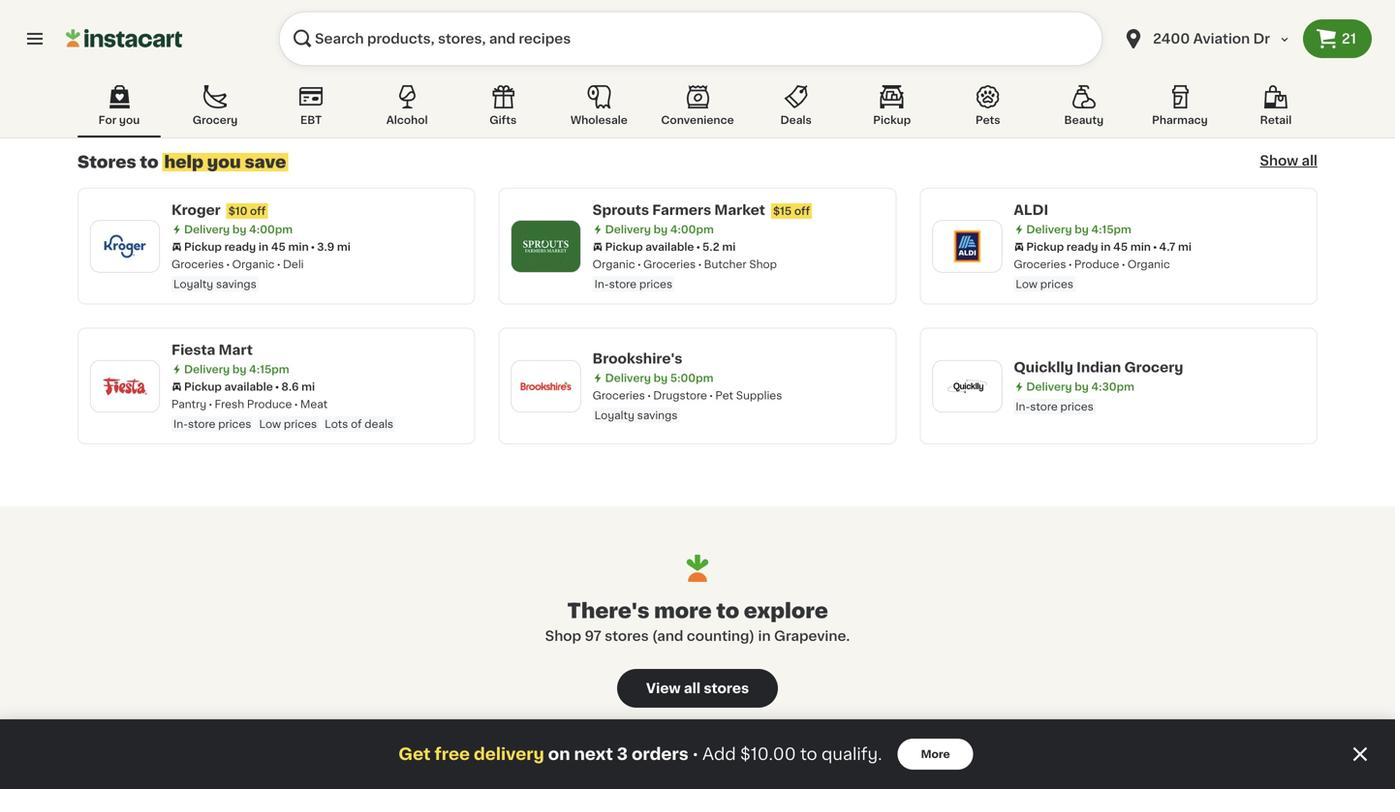 Task type: describe. For each thing, give the bounding box(es) containing it.
convenience button
[[654, 81, 742, 138]]

6
[[541, 4, 548, 15]]

(and
[[652, 630, 684, 643]]

sprouts farmers market logo image
[[521, 221, 572, 272]]

loyalty inside groceries organic deli loyalty savings
[[173, 279, 213, 290]]

delivery by 4:00pm for farmers
[[605, 224, 714, 235]]

in inside "there's more to explore shop 97 stores (and counting) in grapevine."
[[758, 630, 771, 643]]

convenience
[[661, 115, 734, 126]]

8.6 mi
[[281, 382, 315, 393]]

shop categories tab list
[[78, 81, 1318, 138]]

ebt button
[[270, 81, 353, 138]]

delivery by 4:15pm for fiesta mart
[[184, 364, 289, 375]]

groceries for groceries produce organic low prices
[[1014, 259, 1067, 270]]

on
[[548, 747, 570, 763]]

orders
[[632, 747, 689, 763]]

delivery by 5:00pm
[[605, 373, 714, 384]]

retail
[[1261, 115, 1292, 126]]

low inside groceries produce organic low prices
[[1016, 279, 1038, 290]]

instacart image
[[66, 27, 182, 50]]

tab panel containing stores to
[[68, 0, 1328, 445]]

mi for 8.6 mi
[[302, 382, 315, 393]]

pickup for loyalty savings
[[184, 242, 222, 252]]

deals
[[365, 419, 394, 430]]

$10 for costco
[[488, 104, 507, 115]]

3.9
[[317, 242, 335, 252]]

pickup ready in 45 min for 4:00pm
[[184, 242, 309, 252]]

grocery button
[[174, 81, 257, 138]]

4:00pm for off
[[249, 224, 293, 235]]

in- for pantry fresh produce meat in-store prices low prices lots of deals
[[173, 419, 188, 430]]

delivery
[[474, 747, 545, 763]]

pharmacy button
[[1139, 81, 1222, 138]]

0 vertical spatial sprouts farmers market $15 off
[[1094, 85, 1226, 115]]

0 horizontal spatial $15
[[773, 206, 792, 217]]

ebt
[[301, 115, 322, 126]]

min inside tom thumb 30 min
[[888, 101, 908, 111]]

1 vertical spatial sprouts farmers market $15 off
[[593, 204, 810, 217]]

quicklly
[[1014, 361, 1074, 375]]

wholesale button
[[558, 81, 641, 138]]

off right "beauty" button
[[1147, 104, 1163, 115]]

fiesta
[[172, 344, 216, 357]]

central market 45 min
[[976, 85, 1058, 111]]

dr
[[1254, 32, 1271, 46]]

shop inside "there's more to explore shop 97 stores (and counting) in grapevine."
[[545, 630, 582, 643]]

butcher
[[704, 259, 747, 270]]

in- for organic groceries butcher shop in-store prices
[[595, 279, 609, 290]]

all for view all stores
[[684, 682, 701, 696]]

off right ebt button
[[382, 104, 398, 115]]

more button
[[898, 740, 974, 771]]

mi for 3.9 mi
[[337, 242, 351, 252]]

stores inside show all 97 stores
[[1263, 93, 1296, 104]]

pickup inside button
[[874, 115, 911, 126]]

kroger inside kroger $10 off
[[360, 85, 398, 96]]

stores inside "there's more to explore shop 97 stores (and counting) in grapevine."
[[605, 630, 649, 643]]

treatment tracker modal dialog
[[0, 720, 1396, 790]]

qualify.
[[822, 747, 883, 763]]

all for show all
[[1302, 154, 1318, 168]]

supplies
[[736, 391, 783, 401]]

to inside "there's more to explore shop 97 stores (and counting) in grapevine."
[[717, 601, 740, 622]]

for
[[99, 115, 117, 126]]

gifts button
[[462, 81, 545, 138]]

produce inside groceries produce organic low prices
[[1075, 259, 1120, 270]]

tom
[[857, 85, 880, 96]]

stores
[[78, 154, 136, 171]]

$5
[[108, 104, 122, 115]]

aldi logo image
[[942, 221, 993, 272]]

costco $10 off
[[487, 85, 527, 115]]

pickup for in-store prices
[[605, 242, 643, 252]]

show all button
[[1260, 151, 1318, 171]]

delivery for 5.2 mi
[[605, 224, 651, 235]]

there's more to explore shop 97 stores (and counting) in grapevine.
[[545, 601, 850, 643]]

store for organic groceries butcher shop in-store prices
[[609, 279, 637, 290]]

get
[[399, 747, 431, 763]]

in for organic
[[259, 242, 269, 252]]

groceries drugstore pet supplies loyalty savings
[[593, 391, 783, 421]]

organic inside groceries produce organic low prices
[[1128, 259, 1171, 270]]

5.2
[[703, 242, 720, 252]]

21 button
[[1304, 19, 1372, 58]]

off down save on the top left of page
[[250, 206, 266, 217]]

groceries inside organic groceries butcher shop in-store prices
[[644, 259, 696, 270]]

0 horizontal spatial $10
[[228, 206, 248, 217]]

by for brookshire's
[[654, 373, 668, 384]]

now
[[800, 85, 824, 96]]

delivery by 4:00pm for $10
[[184, 224, 293, 235]]

prices down the delivery by 4:30pm
[[1061, 402, 1094, 412]]

min up deli
[[288, 242, 309, 252]]

97 inside show all 97 stores
[[1247, 93, 1260, 104]]

0 vertical spatial $15
[[1126, 104, 1144, 115]]

you inside tab panel
[[207, 154, 241, 171]]

view all stores button
[[617, 670, 778, 708]]

kroger logo image
[[100, 221, 150, 272]]

by for quicklly indian grocery
[[1075, 382, 1089, 393]]

fresh
[[215, 399, 244, 410]]

buy
[[255, 85, 276, 96]]

shop inside organic groceries butcher shop in-store prices
[[750, 259, 777, 270]]

alcohol button
[[366, 81, 449, 138]]

walgreens $5 off
[[95, 85, 153, 115]]

prices inside groceries produce organic low prices
[[1041, 279, 1074, 290]]

beauty
[[1065, 115, 1104, 126]]

there's
[[567, 601, 650, 622]]

stores to help you save
[[78, 154, 286, 171]]

best
[[227, 85, 252, 96]]

wholesale
[[571, 115, 628, 126]]

deli
[[283, 259, 304, 270]]

prices down the fresh
[[218, 419, 251, 430]]

meat
[[300, 399, 328, 410]]

add
[[703, 747, 736, 763]]

quicklly indian grocery
[[1014, 361, 1184, 375]]

show for show all
[[1260, 154, 1299, 168]]

pickup up pantry in the left of the page
[[184, 382, 222, 393]]

8.6
[[281, 382, 299, 393]]

tom thumb 30 min
[[857, 85, 921, 111]]

45 inside the central market 45 min
[[998, 101, 1012, 111]]

lots
[[325, 419, 348, 430]]

store for pantry fresh produce meat in-store prices low prices lots of deals
[[188, 419, 216, 430]]

retail button
[[1235, 81, 1318, 138]]

4:30pm
[[1092, 382, 1135, 393]]

45 for groceries produce organic low prices
[[1114, 242, 1128, 252]]

free
[[435, 747, 470, 763]]

off down "deals"
[[795, 206, 810, 217]]

0 vertical spatial kroger $10 off
[[360, 85, 398, 115]]

beauty button
[[1043, 81, 1126, 138]]

45 for groceries organic deli loyalty savings
[[271, 242, 286, 252]]

kroger delivery now link
[[711, 2, 824, 114]]

gifts
[[490, 115, 517, 126]]

pantry fresh produce meat in-store prices low prices lots of deals
[[172, 399, 394, 430]]

1 vertical spatial 5:00pm
[[671, 373, 714, 384]]

show for show all 97 stores
[[1243, 74, 1281, 88]]

2400 aviation dr
[[1154, 32, 1271, 46]]

off inside costco $10 off
[[510, 104, 525, 115]]

2 horizontal spatial store
[[1031, 402, 1058, 412]]

thumb
[[883, 85, 921, 96]]



Task type: vqa. For each thing, say whether or not it's contained in the screenshot.
groceries drugstore pet supplies loyalty savings
yes



Task type: locate. For each thing, give the bounding box(es) containing it.
organic groceries butcher shop in-store prices
[[593, 259, 777, 290]]

in up groceries organic deli loyalty savings
[[259, 242, 269, 252]]

0 horizontal spatial kroger
[[172, 204, 221, 217]]

4.7 mi
[[1160, 242, 1192, 252]]

delivery up groceries organic deli loyalty savings
[[184, 224, 230, 235]]

groceries for groceries organic deli loyalty savings
[[172, 259, 224, 270]]

to up the counting)
[[717, 601, 740, 622]]

1 vertical spatial loyalty
[[595, 410, 635, 421]]

0 horizontal spatial in
[[259, 242, 269, 252]]

store inside pantry fresh produce meat in-store prices low prices lots of deals
[[188, 419, 216, 430]]

by up groceries organic deli loyalty savings
[[233, 224, 247, 235]]

1 horizontal spatial kroger $10 off
[[360, 85, 398, 115]]

0 vertical spatial 5:00pm
[[239, 101, 281, 111]]

0 vertical spatial 4:15pm
[[1092, 224, 1132, 235]]

2 4:00pm from the left
[[671, 224, 714, 235]]

delivery by 4:00pm up groceries organic deli loyalty savings
[[184, 224, 293, 235]]

market
[[1019, 85, 1058, 96], [1187, 85, 1226, 96], [715, 204, 766, 217]]

4:15pm up groceries produce organic low prices
[[1092, 224, 1132, 235]]

0 vertical spatial sprouts
[[1094, 85, 1137, 96]]

1 horizontal spatial grocery
[[1125, 361, 1184, 375]]

organic right 'sprouts farmers market logo'
[[593, 259, 635, 270]]

delivery down brookshire's
[[605, 373, 651, 384]]

97 down dr
[[1247, 93, 1260, 104]]

pantry
[[172, 399, 207, 410]]

grocery up 4:30pm
[[1125, 361, 1184, 375]]

0 horizontal spatial produce
[[247, 399, 292, 410]]

1 horizontal spatial 3
[[617, 747, 628, 763]]

off inside walgreens $5 off
[[124, 104, 140, 115]]

pickup available up the fresh
[[184, 382, 273, 393]]

to left help on the top left of page
[[140, 154, 159, 171]]

loyalty down delivery by 5:00pm
[[595, 410, 635, 421]]

2 vertical spatial in-
[[173, 419, 188, 430]]

pickup up groceries organic deli loyalty savings
[[184, 242, 222, 252]]

to inside tab panel
[[140, 154, 159, 171]]

1 horizontal spatial organic
[[593, 259, 635, 270]]

mi for 5.2 mi
[[722, 242, 736, 252]]

in down explore
[[758, 630, 771, 643]]

0 vertical spatial loyalty
[[173, 279, 213, 290]]

market up 5.2 mi
[[715, 204, 766, 217]]

0 horizontal spatial in-
[[173, 419, 188, 430]]

sprouts farmers market $15 off up 5.2
[[593, 204, 810, 217]]

delivery by 4:15pm for aldi
[[1027, 224, 1132, 235]]

prices inside organic groceries butcher shop in-store prices
[[640, 279, 673, 290]]

pickup button
[[851, 81, 934, 138]]

0 vertical spatial store
[[609, 279, 637, 290]]

1 horizontal spatial savings
[[637, 410, 678, 421]]

loyalty inside groceries drugstore pet supplies loyalty savings
[[595, 410, 635, 421]]

low inside pantry fresh produce meat in-store prices low prices lots of deals
[[259, 419, 281, 430]]

pickup available
[[605, 242, 694, 252], [184, 382, 273, 393]]

show inside 'popup button'
[[1260, 154, 1299, 168]]

mi for 4.7 mi
[[1179, 242, 1192, 252]]

tab panel
[[68, 0, 1328, 445]]

1 vertical spatial delivery by 4:15pm
[[184, 364, 289, 375]]

farmers
[[1140, 85, 1185, 96], [653, 204, 712, 217]]

store up brookshire's
[[609, 279, 637, 290]]

0 horizontal spatial 97
[[585, 630, 602, 643]]

45 up groceries produce organic low prices
[[1114, 242, 1128, 252]]

by
[[233, 224, 247, 235], [654, 224, 668, 235], [1075, 224, 1089, 235], [233, 364, 247, 375], [654, 373, 668, 384], [1075, 382, 1089, 393]]

grapevine.
[[774, 630, 850, 643]]

in for produce
[[1101, 242, 1111, 252]]

pickup ready in 45 min up groceries organic deli loyalty savings
[[184, 242, 309, 252]]

1 horizontal spatial store
[[609, 279, 637, 290]]

1 horizontal spatial sprouts
[[1094, 85, 1137, 96]]

groceries for groceries drugstore pet supplies loyalty savings
[[593, 391, 645, 401]]

2400 aviation dr button
[[1122, 12, 1292, 66]]

help
[[164, 154, 204, 171]]

savings inside groceries drugstore pet supplies loyalty savings
[[637, 410, 678, 421]]

to
[[140, 154, 159, 171], [717, 601, 740, 622], [801, 747, 818, 763]]

1 vertical spatial all
[[1302, 154, 1318, 168]]

1 horizontal spatial shop
[[750, 259, 777, 270]]

savings up mart
[[216, 279, 257, 290]]

0 horizontal spatial 3
[[286, 4, 293, 15]]

delivery down aldi
[[1027, 224, 1073, 235]]

0 horizontal spatial sprouts farmers market $15 off
[[593, 204, 810, 217]]

kroger up convenience
[[711, 85, 749, 96]]

0 horizontal spatial 4:00pm
[[249, 224, 293, 235]]

in- inside pantry fresh produce meat in-store prices low prices lots of deals
[[173, 419, 188, 430]]

savings inside groceries organic deli loyalty savings
[[216, 279, 257, 290]]

0 horizontal spatial store
[[188, 419, 216, 430]]

Search field
[[279, 12, 1103, 66]]

0 horizontal spatial 45
[[271, 242, 286, 252]]

45 up deli
[[271, 242, 286, 252]]

available for 4:15pm
[[224, 382, 273, 393]]

4:15pm
[[1092, 224, 1132, 235], [249, 364, 289, 375]]

mart
[[219, 344, 253, 357]]

view
[[646, 682, 681, 696]]

4:15pm for fiesta mart
[[249, 364, 289, 375]]

min down central at the right top of page
[[1015, 101, 1035, 111]]

drugstore
[[654, 391, 707, 401]]

delivery
[[751, 85, 797, 96], [184, 224, 230, 235], [605, 224, 651, 235], [1027, 224, 1073, 235], [184, 364, 230, 375], [605, 373, 651, 384], [1027, 382, 1073, 393]]

kroger down help on the top left of page
[[172, 204, 221, 217]]

delivery by 4:15pm up groceries produce organic low prices
[[1027, 224, 1132, 235]]

available
[[646, 242, 694, 252], [224, 382, 273, 393]]

market inside the central market 45 min
[[1019, 85, 1058, 96]]

4:15pm for aldi
[[1092, 224, 1132, 235]]

pets
[[976, 115, 1001, 126]]

to inside treatment tracker modal dialog
[[801, 747, 818, 763]]

groceries inside groceries produce organic low prices
[[1014, 259, 1067, 270]]

4.7
[[1160, 242, 1176, 252]]

get free delivery on next 3 orders • add $10.00 to qualify.
[[399, 747, 883, 763]]

0 horizontal spatial pickup available
[[184, 382, 273, 393]]

delivery up organic groceries butcher shop in-store prices
[[605, 224, 651, 235]]

97 down there's
[[585, 630, 602, 643]]

3 inside treatment tracker modal dialog
[[617, 747, 628, 763]]

$10 for kroger
[[360, 104, 379, 115]]

central
[[976, 85, 1016, 96]]

by for aldi
[[1075, 224, 1089, 235]]

savings
[[216, 279, 257, 290], [637, 410, 678, 421]]

produce inside pantry fresh produce meat in-store prices low prices lots of deals
[[247, 399, 292, 410]]

21
[[1342, 32, 1357, 46]]

0 vertical spatial produce
[[1075, 259, 1120, 270]]

delivery up "deals"
[[751, 85, 797, 96]]

0 vertical spatial available
[[646, 242, 694, 252]]

view all stores
[[646, 682, 749, 696]]

groceries left butcher
[[644, 259, 696, 270]]

0 horizontal spatial delivery by 4:00pm
[[184, 224, 293, 235]]

0 horizontal spatial organic
[[232, 259, 275, 270]]

prices up brookshire's
[[640, 279, 673, 290]]

0 horizontal spatial stores
[[605, 630, 649, 643]]

2 horizontal spatial organic
[[1128, 259, 1171, 270]]

0 vertical spatial delivery by 4:15pm
[[1027, 224, 1132, 235]]

1 vertical spatial low
[[259, 419, 281, 430]]

0 vertical spatial shop
[[750, 259, 777, 270]]

pickup for low prices
[[1027, 242, 1064, 252]]

prices down aldi
[[1041, 279, 1074, 290]]

you
[[119, 115, 140, 126], [207, 154, 241, 171]]

delivery down the quicklly
[[1027, 382, 1073, 393]]

min inside the central market 45 min
[[1015, 101, 1035, 111]]

1 horizontal spatial 4:15pm
[[1092, 224, 1132, 235]]

you right "for"
[[119, 115, 140, 126]]

in- down pantry in the left of the page
[[173, 419, 188, 430]]

quicklly indian grocery logo image
[[942, 361, 993, 412]]

save
[[245, 154, 286, 171]]

by down mart
[[233, 364, 247, 375]]

1 vertical spatial store
[[1031, 402, 1058, 412]]

prices down meat
[[284, 419, 317, 430]]

all inside show all 97 stores
[[1285, 74, 1300, 88]]

2400 aviation dr button
[[1111, 12, 1304, 66]]

kroger $10 off down help on the top left of page
[[172, 204, 266, 217]]

store inside organic groceries butcher shop in-store prices
[[609, 279, 637, 290]]

to right '$10.00'
[[801, 747, 818, 763]]

pickup ready in 45 min
[[184, 242, 309, 252], [1027, 242, 1151, 252]]

pet
[[716, 391, 734, 401]]

1 vertical spatial sprouts
[[593, 204, 649, 217]]

kroger up 'alcohol'
[[360, 85, 398, 96]]

1 vertical spatial show
[[1260, 154, 1299, 168]]

delivery by 4:15pm
[[1027, 224, 1132, 235], [184, 364, 289, 375]]

ready
[[224, 242, 256, 252], [1067, 242, 1099, 252]]

0 horizontal spatial savings
[[216, 279, 257, 290]]

$10 left 'alcohol'
[[360, 104, 379, 115]]

all up retail
[[1285, 74, 1300, 88]]

groceries down aldi
[[1014, 259, 1067, 270]]

0 horizontal spatial market
[[715, 204, 766, 217]]

2 ready from the left
[[1067, 242, 1099, 252]]

shop right butcher
[[750, 259, 777, 270]]

grocery inside tab panel
[[1125, 361, 1184, 375]]

0 vertical spatial to
[[140, 154, 159, 171]]

stores inside button
[[704, 682, 749, 696]]

more
[[921, 750, 951, 760]]

best buy by 5:00pm
[[222, 85, 281, 111]]

grocery down by
[[193, 115, 238, 126]]

5:00pm up drugstore
[[671, 373, 714, 384]]

3 inside tab panel
[[286, 4, 293, 15]]

groceries inside groceries drugstore pet supplies loyalty savings
[[593, 391, 645, 401]]

1 horizontal spatial 97
[[1247, 93, 1260, 104]]

1 vertical spatial 4:15pm
[[249, 364, 289, 375]]

•
[[693, 747, 699, 763]]

2 delivery by 4:00pm from the left
[[605, 224, 714, 235]]

1 horizontal spatial you
[[207, 154, 241, 171]]

produce
[[1075, 259, 1120, 270], [247, 399, 292, 410]]

2 horizontal spatial kroger
[[711, 85, 749, 96]]

brookshire's logo image
[[521, 361, 572, 412]]

brookshire's
[[593, 352, 683, 366]]

market right central at the right top of page
[[1019, 85, 1058, 96]]

alcohol
[[386, 115, 428, 126]]

min
[[888, 101, 908, 111], [1015, 101, 1035, 111], [288, 242, 309, 252], [1131, 242, 1151, 252]]

45
[[998, 101, 1012, 111], [271, 242, 286, 252], [1114, 242, 1128, 252]]

1 vertical spatial pickup available
[[184, 382, 273, 393]]

1 vertical spatial kroger $10 off
[[172, 204, 266, 217]]

1 horizontal spatial produce
[[1075, 259, 1120, 270]]

view all stores link
[[617, 670, 778, 708]]

you inside 'button'
[[119, 115, 140, 126]]

ready up groceries produce organic low prices
[[1067, 242, 1099, 252]]

walgreens
[[95, 85, 153, 96]]

0 horizontal spatial delivery by 4:15pm
[[184, 364, 289, 375]]

kroger $10 off right ebt button
[[360, 85, 398, 115]]

groceries organic deli loyalty savings
[[172, 259, 304, 290]]

$15 down "deals"
[[773, 206, 792, 217]]

0 horizontal spatial loyalty
[[173, 279, 213, 290]]

2 pickup ready in 45 min from the left
[[1027, 242, 1151, 252]]

indian
[[1077, 361, 1122, 375]]

1 horizontal spatial sprouts farmers market $15 off
[[1094, 85, 1226, 115]]

1 horizontal spatial kroger
[[360, 85, 398, 96]]

mi up butcher
[[722, 242, 736, 252]]

sprouts farmers market $15 off down the 2400
[[1094, 85, 1226, 115]]

savings down drugstore
[[637, 410, 678, 421]]

1 vertical spatial to
[[717, 601, 740, 622]]

$10 down save on the top left of page
[[228, 206, 248, 217]]

mi
[[337, 242, 351, 252], [722, 242, 736, 252], [1179, 242, 1192, 252], [302, 382, 315, 393]]

show all 97 stores
[[1243, 74, 1300, 104]]

1 4:00pm from the left
[[249, 224, 293, 235]]

2 horizontal spatial all
[[1302, 154, 1318, 168]]

2 organic from the left
[[593, 259, 635, 270]]

1 vertical spatial 97
[[585, 630, 602, 643]]

organic inside groceries organic deli loyalty savings
[[232, 259, 275, 270]]

store
[[609, 279, 637, 290], [1031, 402, 1058, 412], [188, 419, 216, 430]]

30
[[871, 101, 885, 111]]

pickup available up organic groceries butcher shop in-store prices
[[605, 242, 694, 252]]

next
[[574, 747, 613, 763]]

ready up groceries organic deli loyalty savings
[[224, 242, 256, 252]]

of
[[351, 419, 362, 430]]

pharmacy
[[1153, 115, 1208, 126]]

1 horizontal spatial delivery by 4:00pm
[[605, 224, 714, 235]]

4:00pm for market
[[671, 224, 714, 235]]

shop
[[750, 259, 777, 270], [545, 630, 582, 643]]

1 horizontal spatial all
[[1285, 74, 1300, 88]]

in-
[[595, 279, 609, 290], [1016, 402, 1031, 412], [173, 419, 188, 430]]

$10 inside costco $10 off
[[488, 104, 507, 115]]

1 vertical spatial in-
[[1016, 402, 1031, 412]]

by
[[222, 101, 236, 111]]

prices
[[640, 279, 673, 290], [1041, 279, 1074, 290], [1061, 402, 1094, 412], [218, 419, 251, 430], [284, 419, 317, 430]]

0 horizontal spatial to
[[140, 154, 159, 171]]

delivery down fiesta mart
[[184, 364, 230, 375]]

1 horizontal spatial 5:00pm
[[671, 373, 714, 384]]

0 horizontal spatial 5:00pm
[[239, 101, 281, 111]]

more
[[654, 601, 712, 622]]

1 vertical spatial produce
[[247, 399, 292, 410]]

0 horizontal spatial sprouts
[[593, 204, 649, 217]]

in-store prices
[[1016, 402, 1094, 412]]

groceries right kroger logo
[[172, 259, 224, 270]]

5:00pm
[[239, 101, 281, 111], [671, 373, 714, 384]]

sprouts inside "sprouts farmers market $15 off"
[[1094, 85, 1137, 96]]

groceries produce organic low prices
[[1014, 259, 1171, 290]]

loyalty up fiesta
[[173, 279, 213, 290]]

4:00pm up deli
[[249, 224, 293, 235]]

5
[[414, 4, 421, 15]]

pickup up organic groceries butcher shop in-store prices
[[605, 242, 643, 252]]

0 vertical spatial in-
[[595, 279, 609, 290]]

ready for produce
[[1067, 242, 1099, 252]]

grocery inside button
[[193, 115, 238, 126]]

pickup available for groceries
[[605, 242, 694, 252]]

1 horizontal spatial $15
[[1126, 104, 1144, 115]]

organic left deli
[[232, 259, 275, 270]]

groceries inside groceries organic deli loyalty savings
[[172, 259, 224, 270]]

2 horizontal spatial market
[[1187, 85, 1226, 96]]

store down pantry in the left of the page
[[188, 419, 216, 430]]

delivery by 4:15pm down mart
[[184, 364, 289, 375]]

None search field
[[279, 12, 1103, 66]]

fiesta mart
[[172, 344, 253, 357]]

delivery by 4:30pm
[[1027, 382, 1135, 393]]

0 horizontal spatial grocery
[[193, 115, 238, 126]]

ready for organic
[[224, 242, 256, 252]]

stores down the counting)
[[704, 682, 749, 696]]

market up pharmacy
[[1187, 85, 1226, 96]]

show all
[[1260, 154, 1318, 168]]

explore
[[744, 601, 828, 622]]

deals button
[[755, 81, 838, 138]]

shop down there's
[[545, 630, 582, 643]]

store down the quicklly
[[1031, 402, 1058, 412]]

pickup ready in 45 min up groceries produce organic low prices
[[1027, 242, 1151, 252]]

4:15pm up 8.6 at the top left of the page
[[249, 364, 289, 375]]

you right help on the top left of page
[[207, 154, 241, 171]]

grocery
[[193, 115, 238, 126], [1125, 361, 1184, 375]]

costco
[[487, 85, 527, 96]]

delivery by 4:00pm up organic groceries butcher shop in-store prices
[[605, 224, 714, 235]]

sprouts farmers market $15 off
[[1094, 85, 1226, 115], [593, 204, 810, 217]]

by for fiesta mart
[[233, 364, 247, 375]]

counting)
[[687, 630, 755, 643]]

organic inside organic groceries butcher shop in-store prices
[[593, 259, 635, 270]]

3.9 mi
[[317, 242, 351, 252]]

3 organic from the left
[[1128, 259, 1171, 270]]

1 vertical spatial you
[[207, 154, 241, 171]]

off
[[124, 104, 140, 115], [382, 104, 398, 115], [510, 104, 525, 115], [1147, 104, 1163, 115], [250, 206, 266, 217], [795, 206, 810, 217]]

$10 down costco
[[488, 104, 507, 115]]

show up retail
[[1243, 74, 1281, 88]]

1 pickup ready in 45 min from the left
[[184, 242, 309, 252]]

2400
[[1154, 32, 1190, 46]]

off down costco
[[510, 104, 525, 115]]

1 vertical spatial 3
[[617, 747, 628, 763]]

fiesta mart logo image
[[100, 361, 150, 412]]

1 delivery by 4:00pm from the left
[[184, 224, 293, 235]]

all inside button
[[684, 682, 701, 696]]

0 vertical spatial stores
[[1263, 93, 1296, 104]]

1 vertical spatial $15
[[773, 206, 792, 217]]

by up organic groceries butcher shop in-store prices
[[654, 224, 668, 235]]

1 horizontal spatial pickup available
[[605, 242, 694, 252]]

min left 4.7
[[1131, 242, 1151, 252]]

pickup ready in 45 min for 4:15pm
[[1027, 242, 1151, 252]]

delivery for drugstore
[[605, 373, 651, 384]]

0 vertical spatial 97
[[1247, 93, 1260, 104]]

for you
[[99, 115, 140, 126]]

0 horizontal spatial kroger $10 off
[[172, 204, 266, 217]]

2 vertical spatial stores
[[704, 682, 749, 696]]

$15 left pharmacy
[[1126, 104, 1144, 115]]

2 horizontal spatial in
[[1101, 242, 1111, 252]]

1 horizontal spatial available
[[646, 242, 694, 252]]

available up the fresh
[[224, 382, 273, 393]]

pickup down 30
[[874, 115, 911, 126]]

by up drugstore
[[654, 373, 668, 384]]

1 horizontal spatial farmers
[[1140, 85, 1185, 96]]

all inside 'popup button'
[[1302, 154, 1318, 168]]

5.2 mi
[[703, 242, 736, 252]]

0 horizontal spatial farmers
[[653, 204, 712, 217]]

97 inside "there's more to explore shop 97 stores (and counting) in grapevine."
[[585, 630, 602, 643]]

pickup down aldi
[[1027, 242, 1064, 252]]

97
[[1247, 93, 1260, 104], [585, 630, 602, 643]]

1 horizontal spatial delivery by 4:15pm
[[1027, 224, 1132, 235]]

1 horizontal spatial low
[[1016, 279, 1038, 290]]

mi right 3.9
[[337, 242, 351, 252]]

groceries down brookshire's
[[593, 391, 645, 401]]

pickup available for fresh
[[184, 382, 273, 393]]

in- inside organic groceries butcher shop in-store prices
[[595, 279, 609, 290]]

farmers up pharmacy
[[1140, 85, 1185, 96]]

by up groceries produce organic low prices
[[1075, 224, 1089, 235]]

1 vertical spatial savings
[[637, 410, 678, 421]]

show inside show all 97 stores
[[1243, 74, 1281, 88]]

1 vertical spatial stores
[[605, 630, 649, 643]]

available up organic groceries butcher shop in-store prices
[[646, 242, 694, 252]]

2 vertical spatial all
[[684, 682, 701, 696]]

2 horizontal spatial $10
[[488, 104, 507, 115]]

0 horizontal spatial available
[[224, 382, 273, 393]]

deals
[[781, 115, 812, 126]]

sprouts up organic groceries butcher shop in-store prices
[[593, 204, 649, 217]]

available for 4:00pm
[[646, 242, 694, 252]]

mi right 4.7
[[1179, 242, 1192, 252]]

1 horizontal spatial market
[[1019, 85, 1058, 96]]

5:00pm inside best buy by 5:00pm
[[239, 101, 281, 111]]

delivery for 3.9 mi
[[184, 224, 230, 235]]

1 horizontal spatial pickup ready in 45 min
[[1027, 242, 1151, 252]]

1 horizontal spatial loyalty
[[595, 410, 635, 421]]

all for show all 97 stores
[[1285, 74, 1300, 88]]

delivery for 4.7 mi
[[1027, 224, 1073, 235]]

kroger
[[360, 85, 398, 96], [711, 85, 749, 96], [172, 204, 221, 217]]

in up groceries produce organic low prices
[[1101, 242, 1111, 252]]

4:00pm up 5.2
[[671, 224, 714, 235]]

0 horizontal spatial 4:15pm
[[249, 364, 289, 375]]

stores up retail
[[1263, 93, 1296, 104]]

2 vertical spatial store
[[188, 419, 216, 430]]

mi right 8.6 at the top left of the page
[[302, 382, 315, 393]]

1 ready from the left
[[224, 242, 256, 252]]

all
[[1285, 74, 1300, 88], [1302, 154, 1318, 168], [684, 682, 701, 696]]

1 organic from the left
[[232, 259, 275, 270]]

delivery for 8.6 mi
[[184, 364, 230, 375]]

1 vertical spatial shop
[[545, 630, 582, 643]]

0 horizontal spatial ready
[[224, 242, 256, 252]]



